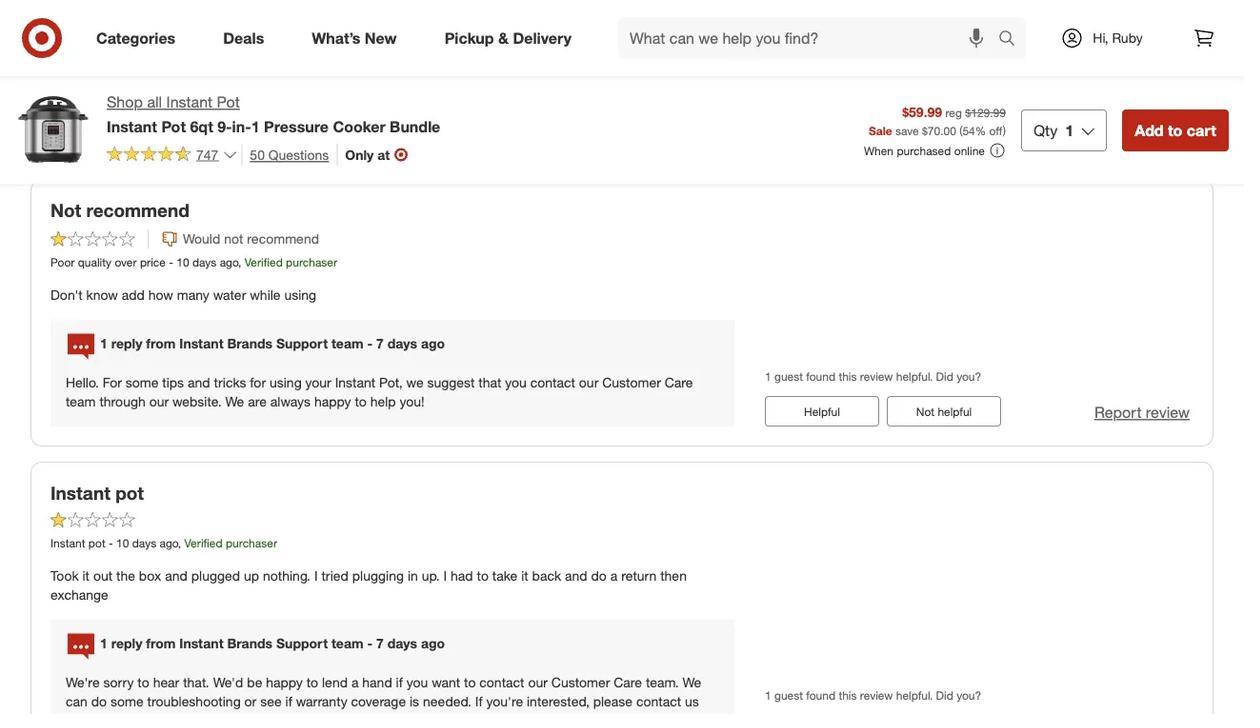 Task type: vqa. For each thing, say whether or not it's contained in the screenshot.
second STORES from right
no



Task type: describe. For each thing, give the bounding box(es) containing it.
pickup & delivery
[[445, 29, 572, 47]]

helpful button
[[765, 397, 880, 428]]

pot,
[[379, 375, 403, 392]]

know
[[86, 288, 118, 304]]

tried
[[322, 569, 349, 585]]

2 did from the top
[[936, 689, 954, 704]]

1 horizontal spatial ,
[[238, 256, 241, 270]]

care inside we're sorry to hear that. we'd be happy to lend a hand if you want to contact our customer care team. we can do some troubleshooting or see if warranty coverage is needed. if you're interested, please contact us via the instant home website.
[[614, 675, 642, 692]]

2 helpful. from the top
[[897, 689, 933, 704]]

us
[[685, 694, 699, 711]]

happy inside hello. for some tips and tricks for using your instant pot, we suggest that you contact our customer care team through our website. we are always happy to help you!
[[314, 394, 351, 411]]

brands for not recommend
[[227, 335, 273, 352]]

instant inside we're sorry to hear that. we'd be happy to lend a hand if you want to contact our customer care team. we can do some troubleshooting or see if warranty coverage is needed. if you're interested, please contact us via the instant home website.
[[109, 713, 149, 715]]

2 you? from the top
[[957, 689, 982, 704]]

team for not recommend
[[332, 335, 364, 352]]

- up hello. for some tips and tricks for using your instant pot, we suggest that you contact our customer care team through our website. we are always happy to help you! at the bottom of the page
[[367, 335, 373, 352]]

team.
[[646, 675, 679, 692]]

1 right qty
[[1066, 121, 1074, 139]]

water
[[213, 288, 246, 304]]

pot for instant pot - 10 days ago , verified purchaser
[[88, 537, 105, 551]]

0 horizontal spatial pot
[[161, 117, 186, 136]]

ago down not
[[220, 256, 238, 270]]

save
[[896, 123, 919, 137]]

$
[[922, 123, 928, 137]]

add to cart
[[1135, 121, 1217, 139]]

2 this from the top
[[839, 689, 857, 704]]

only
[[345, 146, 374, 163]]

categories link
[[80, 17, 199, 59]]

support for instant pot
[[276, 635, 328, 652]]

questions
[[269, 146, 329, 163]]

2 i from the left
[[444, 569, 447, 585]]

contact inside hello. for some tips and tricks for using your instant pot, we suggest that you contact our customer care team through our website. we are always happy to help you!
[[531, 375, 576, 392]]

don't know add how many water while using
[[51, 288, 317, 304]]

747 link
[[107, 144, 238, 167]]

not
[[224, 231, 243, 248]]

shop all instant pot instant pot 6qt 9-in-1 pressure cooker bundle
[[107, 93, 441, 136]]

1 up helpful button
[[765, 370, 772, 385]]

up.
[[422, 569, 440, 585]]

be
[[247, 675, 262, 692]]

always
[[270, 394, 311, 411]]

can
[[66, 694, 88, 711]]

had
[[451, 569, 473, 585]]

ruby
[[1113, 30, 1143, 46]]

- right price
[[169, 256, 173, 270]]

team for instant pot
[[332, 635, 364, 652]]

that.
[[183, 675, 209, 692]]

1 this from the top
[[839, 370, 857, 385]]

1 vertical spatial ,
[[178, 537, 181, 551]]

lend
[[322, 675, 348, 692]]

reply for recommend
[[111, 335, 142, 352]]

0 horizontal spatial our
[[149, 394, 169, 411]]

many
[[177, 288, 210, 304]]

we'd
[[213, 675, 243, 692]]

care inside hello. for some tips and tricks for using your instant pot, we suggest that you contact our customer care team through our website. we are always happy to help you!
[[665, 375, 693, 392]]

search
[[990, 31, 1036, 49]]

warranty
[[296, 694, 348, 711]]

1 helpful. from the top
[[897, 370, 933, 385]]

would not recommend
[[183, 231, 319, 248]]

report
[[1095, 404, 1142, 423]]

helpful
[[804, 405, 840, 419]]

we inside we're sorry to hear that. we'd be happy to lend a hand if you want to contact our customer care team. we can do some troubleshooting or see if warranty coverage is needed. if you're interested, please contact us via the instant home website.
[[683, 675, 702, 692]]

ago up we
[[421, 335, 445, 352]]

747
[[196, 146, 219, 163]]

pickup & delivery link
[[429, 17, 596, 59]]

1 1 guest found this review helpful. did you? from the top
[[765, 370, 982, 385]]

customer inside hello. for some tips and tricks for using your instant pot, we suggest that you contact our customer care team through our website. we are always happy to help you!
[[602, 375, 661, 392]]

Verified purchases checkbox
[[1061, 69, 1080, 88]]

troubleshooting
[[147, 694, 241, 711]]

not helpful
[[917, 405, 972, 419]]

to inside button
[[1168, 121, 1183, 139]]

tricks
[[214, 375, 246, 392]]

9-
[[217, 117, 232, 136]]

instant inside hello. for some tips and tricks for using your instant pot, we suggest that you contact our customer care team through our website. we are always happy to help you!
[[335, 375, 376, 392]]

don't
[[51, 288, 83, 304]]

deals
[[223, 29, 264, 47]]

days down would at the top of page
[[192, 256, 217, 270]]

0 vertical spatial verified
[[1088, 69, 1139, 88]]

off
[[990, 123, 1003, 137]]

1 horizontal spatial purchaser
[[286, 256, 337, 270]]

1 horizontal spatial if
[[396, 675, 403, 692]]

2 guest from the top
[[775, 689, 803, 704]]

while
[[250, 288, 281, 304]]

through
[[99, 394, 146, 411]]

sale
[[869, 123, 893, 137]]

to up warranty
[[307, 675, 318, 692]]

support for not recommend
[[276, 335, 328, 352]]

categories
[[96, 29, 176, 47]]

with
[[1088, 44, 1118, 62]]

1 horizontal spatial recommend
[[247, 231, 319, 248]]

2 1 guest found this review helpful. did you? from the top
[[765, 689, 982, 704]]

1 it from the left
[[82, 569, 90, 585]]

new
[[365, 29, 397, 47]]

take
[[493, 569, 518, 585]]

you inside we're sorry to hear that. we'd be happy to lend a hand if you want to contact our customer care team. we can do some troubleshooting or see if warranty coverage is needed. if you're interested, please contact us via the instant home website.
[[407, 675, 428, 692]]

to inside hello. for some tips and tricks for using your instant pot, we suggest that you contact our customer care team through our website. we are always happy to help you!
[[355, 394, 367, 411]]

over
[[115, 256, 137, 270]]

$59.99
[[903, 103, 943, 120]]

1 up for
[[100, 335, 107, 352]]

purchased
[[897, 143, 952, 158]]

search button
[[990, 17, 1036, 63]]

1 right us
[[765, 689, 772, 704]]

2 found from the top
[[806, 689, 836, 704]]

the inside took it out the box and plugged up nothing. i tried plugging in up. i had to take it back and do a return then exchange
[[116, 569, 135, 585]]

in-
[[232, 117, 251, 136]]

7 for instant pot
[[377, 635, 384, 652]]

instant pot - 10 days ago , verified purchaser
[[51, 537, 277, 551]]

for
[[250, 375, 266, 392]]

2 horizontal spatial our
[[579, 375, 599, 392]]

$59.99 reg $129.99 sale save $ 70.00 ( 54 % off )
[[869, 103, 1006, 137]]

helpful
[[938, 405, 972, 419]]

2 vertical spatial review
[[860, 689, 893, 704]]

50 questions link
[[241, 144, 329, 166]]

and inside hello. for some tips and tricks for using your instant pot, we suggest that you contact our customer care team through our website. we are always happy to help you!
[[188, 375, 210, 392]]

with photos
[[1088, 44, 1170, 62]]

What can we help you find? suggestions appear below search field
[[619, 17, 1003, 59]]

we
[[406, 375, 424, 392]]

delivery
[[513, 29, 572, 47]]

add
[[1135, 121, 1164, 139]]

add to cart button
[[1123, 109, 1229, 151]]

sorry
[[103, 675, 134, 692]]

report review button
[[1095, 403, 1190, 425]]

0 vertical spatial review
[[860, 370, 893, 385]]

back
[[532, 569, 561, 585]]

we're sorry to hear that. we'd be happy to lend a hand if you want to contact our customer care team. we can do some troubleshooting or see if warranty coverage is needed. if you're interested, please contact us via the instant home website.
[[66, 675, 702, 715]]

cooker
[[333, 117, 386, 136]]

how
[[148, 288, 173, 304]]

to left hear
[[138, 675, 149, 692]]

took
[[51, 569, 79, 585]]

pressure
[[264, 117, 329, 136]]

is
[[410, 694, 419, 711]]

0 horizontal spatial if
[[285, 694, 292, 711]]

With photos checkbox
[[1061, 44, 1080, 63]]

0 horizontal spatial and
[[165, 569, 188, 585]]

1 guest from the top
[[775, 370, 803, 385]]

some inside we're sorry to hear that. we'd be happy to lend a hand if you want to contact our customer care team. we can do some troubleshooting or see if warranty coverage is needed. if you're interested, please contact us via the instant home website.
[[110, 694, 144, 711]]

you!
[[400, 394, 425, 411]]

our inside we're sorry to hear that. we'd be happy to lend a hand if you want to contact our customer care team. we can do some troubleshooting or see if warranty coverage is needed. if you're interested, please contact us via the instant home website.
[[528, 675, 548, 692]]

shop
[[107, 93, 143, 111]]

plugging
[[352, 569, 404, 585]]



Task type: locate. For each thing, give the bounding box(es) containing it.
ago up want on the left bottom
[[421, 635, 445, 652]]

do left return
[[591, 569, 607, 585]]

brands
[[227, 335, 273, 352], [227, 635, 273, 652]]

1 horizontal spatial 10
[[177, 256, 189, 270]]

some inside hello. for some tips and tricks for using your instant pot, we suggest that you contact our customer care team through our website. we are always happy to help you!
[[126, 375, 159, 392]]

)
[[1003, 123, 1006, 137]]

0 horizontal spatial it
[[82, 569, 90, 585]]

via
[[66, 713, 83, 715]]

hello. for some tips and tricks for using your instant pot, we suggest that you contact our customer care team through our website. we are always happy to help you!
[[66, 375, 693, 411]]

the right the via
[[86, 713, 105, 715]]

only at
[[345, 146, 390, 163]]

1 horizontal spatial a
[[611, 569, 618, 585]]

1 vertical spatial recommend
[[247, 231, 319, 248]]

the right out
[[116, 569, 135, 585]]

1 vertical spatial reply
[[111, 635, 142, 652]]

photos
[[1123, 44, 1170, 62]]

1 support from the top
[[276, 335, 328, 352]]

coverage
[[351, 694, 406, 711]]

1 reply from instant brands support team - 7 days ago up for
[[100, 335, 445, 352]]

reply up for
[[111, 335, 142, 352]]

and right tips
[[188, 375, 210, 392]]

happy up see
[[266, 675, 303, 692]]

0 vertical spatial helpful.
[[897, 370, 933, 385]]

days up pot,
[[388, 335, 417, 352]]

i right up.
[[444, 569, 447, 585]]

you right that
[[505, 375, 527, 392]]

1 you? from the top
[[957, 370, 982, 385]]

you inside hello. for some tips and tricks for using your instant pot, we suggest that you contact our customer care team through our website. we are always happy to help you!
[[505, 375, 527, 392]]

days up box
[[132, 537, 156, 551]]

happy down your
[[314, 394, 351, 411]]

the inside we're sorry to hear that. we'd be happy to lend a hand if you want to contact our customer care team. we can do some troubleshooting or see if warranty coverage is needed. if you're interested, please contact us via the instant home website.
[[86, 713, 105, 715]]

2 7 from the top
[[377, 635, 384, 652]]

a inside we're sorry to hear that. we'd be happy to lend a hand if you want to contact our customer care team. we can do some troubleshooting or see if warranty coverage is needed. if you're interested, please contact us via the instant home website.
[[352, 675, 359, 692]]

0 vertical spatial contact
[[531, 375, 576, 392]]

brands for instant pot
[[227, 635, 273, 652]]

1 vertical spatial found
[[806, 689, 836, 704]]

from for not recommend
[[146, 335, 176, 352]]

it left out
[[82, 569, 90, 585]]

days up the hand
[[388, 635, 417, 652]]

or
[[245, 694, 257, 711]]

0 vertical spatial you
[[505, 375, 527, 392]]

%
[[976, 123, 986, 137]]

review
[[860, 370, 893, 385], [1146, 404, 1190, 423], [860, 689, 893, 704]]

1 vertical spatial this
[[839, 689, 857, 704]]

1 up sorry
[[100, 635, 107, 652]]

to right had
[[477, 569, 489, 585]]

we up us
[[683, 675, 702, 692]]

1 vertical spatial review
[[1146, 404, 1190, 423]]

hi,
[[1093, 30, 1109, 46]]

0 horizontal spatial recommend
[[86, 200, 190, 222]]

50
[[250, 146, 265, 163]]

0 horizontal spatial we
[[225, 394, 244, 411]]

are
[[248, 394, 267, 411]]

10
[[177, 256, 189, 270], [116, 537, 129, 551]]

report review
[[1095, 404, 1190, 423]]

website. down tips
[[173, 394, 222, 411]]

from
[[146, 335, 176, 352], [146, 635, 176, 652]]

- up the hand
[[367, 635, 373, 652]]

1 reply from instant brands support team - 7 days ago for pot
[[100, 635, 445, 652]]

you up is
[[407, 675, 428, 692]]

0 vertical spatial care
[[665, 375, 693, 392]]

brands up be
[[227, 635, 273, 652]]

2 brands from the top
[[227, 635, 273, 652]]

interested,
[[527, 694, 590, 711]]

hear
[[153, 675, 179, 692]]

plugged
[[191, 569, 240, 585]]

2 horizontal spatial verified
[[1088, 69, 1139, 88]]

pot for instant pot
[[115, 483, 144, 505]]

2 vertical spatial contact
[[636, 694, 681, 711]]

verified down with
[[1088, 69, 1139, 88]]

1 horizontal spatial pot
[[217, 93, 240, 111]]

ago
[[220, 256, 238, 270], [421, 335, 445, 352], [160, 537, 178, 551], [421, 635, 445, 652]]

0 vertical spatial from
[[146, 335, 176, 352]]

0 vertical spatial some
[[126, 375, 159, 392]]

using up always
[[270, 375, 302, 392]]

to inside took it out the box and plugged up nothing. i tried plugging in up. i had to take it back and do a return then exchange
[[477, 569, 489, 585]]

contact
[[531, 375, 576, 392], [480, 675, 525, 692], [636, 694, 681, 711]]

do right can
[[91, 694, 107, 711]]

and
[[188, 375, 210, 392], [165, 569, 188, 585], [565, 569, 588, 585]]

then
[[661, 569, 687, 585]]

1 vertical spatial the
[[86, 713, 105, 715]]

1 vertical spatial from
[[146, 635, 176, 652]]

pot
[[217, 93, 240, 111], [161, 117, 186, 136]]

the
[[116, 569, 135, 585], [86, 713, 105, 715]]

a right lend
[[352, 675, 359, 692]]

0 horizontal spatial verified
[[184, 537, 223, 551]]

when
[[864, 143, 894, 158]]

1 vertical spatial using
[[270, 375, 302, 392]]

pot
[[115, 483, 144, 505], [88, 537, 105, 551]]

1 vertical spatial purchaser
[[226, 537, 277, 551]]

1 vertical spatial guest
[[775, 689, 803, 704]]

0 vertical spatial 1 reply from instant brands support team - 7 days ago
[[100, 335, 445, 352]]

want
[[432, 675, 460, 692]]

up
[[244, 569, 259, 585]]

2 vertical spatial verified
[[184, 537, 223, 551]]

bundle
[[390, 117, 441, 136]]

(
[[960, 123, 963, 137]]

verified up plugged
[[184, 537, 223, 551]]

1 did from the top
[[936, 370, 954, 385]]

review inside button
[[1146, 404, 1190, 423]]

0 vertical spatial happy
[[314, 394, 351, 411]]

1 brands from the top
[[227, 335, 273, 352]]

- up out
[[109, 537, 113, 551]]

do inside we're sorry to hear that. we'd be happy to lend a hand if you want to contact our customer care team. we can do some troubleshooting or see if warranty coverage is needed. if you're interested, please contact us via the instant home website.
[[91, 694, 107, 711]]

7 up pot,
[[377, 335, 384, 352]]

0 vertical spatial 1 guest found this review helpful. did you?
[[765, 370, 982, 385]]

using inside hello. for some tips and tricks for using your instant pot, we suggest that you contact our customer care team through our website. we are always happy to help you!
[[270, 375, 302, 392]]

0 vertical spatial 7
[[377, 335, 384, 352]]

1 horizontal spatial and
[[188, 375, 210, 392]]

1 horizontal spatial i
[[444, 569, 447, 585]]

you're
[[486, 694, 523, 711]]

reg
[[946, 105, 962, 120]]

at
[[378, 146, 390, 163]]

that
[[479, 375, 502, 392]]

recommend
[[86, 200, 190, 222], [247, 231, 319, 248]]

pot up 9-
[[217, 93, 240, 111]]

we inside hello. for some tips and tricks for using your instant pot, we suggest that you contact our customer care team through our website. we are always happy to help you!
[[225, 394, 244, 411]]

pickup
[[445, 29, 494, 47]]

,
[[238, 256, 241, 270], [178, 537, 181, 551]]

hello.
[[66, 375, 99, 392]]

deals link
[[207, 17, 288, 59]]

1 from from the top
[[146, 335, 176, 352]]

1 7 from the top
[[377, 335, 384, 352]]

instant pot
[[51, 483, 144, 505]]

1 vertical spatial some
[[110, 694, 144, 711]]

1 vertical spatial not
[[917, 405, 935, 419]]

using for while
[[284, 288, 317, 304]]

1 vertical spatial a
[[352, 675, 359, 692]]

2 vertical spatial our
[[528, 675, 548, 692]]

to right add
[[1168, 121, 1183, 139]]

2 reply from the top
[[111, 635, 142, 652]]

contact up the you're
[[480, 675, 525, 692]]

0 vertical spatial customer
[[602, 375, 661, 392]]

contact right that
[[531, 375, 576, 392]]

1 horizontal spatial do
[[591, 569, 607, 585]]

price
[[140, 256, 166, 270]]

0 vertical spatial ,
[[238, 256, 241, 270]]

54
[[963, 123, 976, 137]]

a
[[611, 569, 618, 585], [352, 675, 359, 692]]

1 vertical spatial website.
[[193, 713, 242, 715]]

2 support from the top
[[276, 635, 328, 652]]

1 horizontal spatial care
[[665, 375, 693, 392]]

0 horizontal spatial the
[[86, 713, 105, 715]]

purchaser up up
[[226, 537, 277, 551]]

1 horizontal spatial it
[[521, 569, 529, 585]]

1 horizontal spatial pot
[[115, 483, 144, 505]]

0 vertical spatial using
[[284, 288, 317, 304]]

some down sorry
[[110, 694, 144, 711]]

1 horizontal spatial not
[[917, 405, 935, 419]]

1 horizontal spatial verified
[[245, 256, 283, 270]]

1 vertical spatial 1 guest found this review helpful. did you?
[[765, 689, 982, 704]]

1 vertical spatial support
[[276, 635, 328, 652]]

7 up the hand
[[377, 635, 384, 652]]

7 for not recommend
[[377, 335, 384, 352]]

using
[[284, 288, 317, 304], [270, 375, 302, 392]]

cart
[[1187, 121, 1217, 139]]

1 vertical spatial do
[[91, 694, 107, 711]]

0 vertical spatial brands
[[227, 335, 273, 352]]

support up lend
[[276, 635, 328, 652]]

suggest
[[427, 375, 475, 392]]

contact down team.
[[636, 694, 681, 711]]

1 vertical spatial 7
[[377, 635, 384, 652]]

verified down would not recommend
[[245, 256, 283, 270]]

not up poor
[[51, 200, 81, 222]]

1 vertical spatial you
[[407, 675, 428, 692]]

i
[[314, 569, 318, 585], [444, 569, 447, 585]]

pot up out
[[88, 537, 105, 551]]

1 vertical spatial customer
[[552, 675, 610, 692]]

days
[[192, 256, 217, 270], [388, 335, 417, 352], [132, 537, 156, 551], [388, 635, 417, 652]]

to left help
[[355, 394, 367, 411]]

0 vertical spatial support
[[276, 335, 328, 352]]

not inside button
[[917, 405, 935, 419]]

1 up 50
[[251, 117, 260, 136]]

10 down 'instant pot' in the left bottom of the page
[[116, 537, 129, 551]]

0 horizontal spatial pot
[[88, 537, 105, 551]]

you
[[505, 375, 527, 392], [407, 675, 428, 692]]

i left tried
[[314, 569, 318, 585]]

1 vertical spatial pot
[[88, 537, 105, 551]]

0 vertical spatial the
[[116, 569, 135, 585]]

1 i from the left
[[314, 569, 318, 585]]

from up hear
[[146, 635, 176, 652]]

to up the if
[[464, 675, 476, 692]]

your
[[305, 375, 331, 392]]

a inside took it out the box and plugged up nothing. i tried plugging in up. i had to take it back and do a return then exchange
[[611, 569, 618, 585]]

7
[[377, 335, 384, 352], [377, 635, 384, 652]]

$129.99
[[966, 105, 1006, 120]]

1 reply from instant brands support team - 7 days ago
[[100, 335, 445, 352], [100, 635, 445, 652]]

not for not recommend
[[51, 200, 81, 222]]

0 vertical spatial do
[[591, 569, 607, 585]]

when purchased online
[[864, 143, 985, 158]]

0 vertical spatial purchaser
[[286, 256, 337, 270]]

we down "tricks"
[[225, 394, 244, 411]]

0 horizontal spatial 10
[[116, 537, 129, 551]]

team down hello.
[[66, 394, 96, 411]]

0 vertical spatial found
[[806, 370, 836, 385]]

1 vertical spatial 1 reply from instant brands support team - 7 days ago
[[100, 635, 445, 652]]

1 horizontal spatial happy
[[314, 394, 351, 411]]

0 vertical spatial 10
[[177, 256, 189, 270]]

1 horizontal spatial the
[[116, 569, 135, 585]]

happy inside we're sorry to hear that. we'd be happy to lend a hand if you want to contact our customer care team. we can do some troubleshooting or see if warranty coverage is needed. if you're interested, please contact us via the instant home website.
[[266, 675, 303, 692]]

brands up for
[[227, 335, 273, 352]]

0 vertical spatial our
[[579, 375, 599, 392]]

1 vertical spatial 10
[[116, 537, 129, 551]]

website. down troubleshooting
[[193, 713, 242, 715]]

0 vertical spatial team
[[332, 335, 364, 352]]

0 horizontal spatial happy
[[266, 675, 303, 692]]

please
[[593, 694, 633, 711]]

0 horizontal spatial not
[[51, 200, 81, 222]]

0 vertical spatial this
[[839, 370, 857, 385]]

we're
[[66, 675, 100, 692]]

1 reply from instant brands support team - 7 days ago for recommend
[[100, 335, 445, 352]]

1 found from the top
[[806, 370, 836, 385]]

it right take at left
[[521, 569, 529, 585]]

return
[[621, 569, 657, 585]]

2 vertical spatial team
[[332, 635, 364, 652]]

not
[[51, 200, 81, 222], [917, 405, 935, 419]]

if
[[396, 675, 403, 692], [285, 694, 292, 711]]

1 reply from the top
[[111, 335, 142, 352]]

found
[[806, 370, 836, 385], [806, 689, 836, 704]]

all
[[147, 93, 162, 111]]

0 vertical spatial not
[[51, 200, 81, 222]]

customer inside we're sorry to hear that. we'd be happy to lend a hand if you want to contact our customer care team. we can do some troubleshooting or see if warranty coverage is needed. if you're interested, please contact us via the instant home website.
[[552, 675, 610, 692]]

0 horizontal spatial contact
[[480, 675, 525, 692]]

website. inside hello. for some tips and tricks for using your instant pot, we suggest that you contact our customer care team through our website. we are always happy to help you!
[[173, 394, 222, 411]]

would
[[183, 231, 220, 248]]

&
[[498, 29, 509, 47]]

some up through
[[126, 375, 159, 392]]

1 vertical spatial you?
[[957, 689, 982, 704]]

helpful.
[[897, 370, 933, 385], [897, 689, 933, 704]]

reply for pot
[[111, 635, 142, 652]]

team up lend
[[332, 635, 364, 652]]

using for for
[[270, 375, 302, 392]]

2 horizontal spatial and
[[565, 569, 588, 585]]

using right "while"
[[284, 288, 317, 304]]

10 right price
[[177, 256, 189, 270]]

ago up box
[[160, 537, 178, 551]]

recommend right not
[[247, 231, 319, 248]]

do
[[591, 569, 607, 585], [91, 694, 107, 711]]

70.00
[[928, 123, 957, 137]]

support up your
[[276, 335, 328, 352]]

purchases
[[1143, 69, 1214, 88]]

0 vertical spatial pot
[[217, 93, 240, 111]]

if right see
[[285, 694, 292, 711]]

pot up instant pot - 10 days ago , verified purchaser
[[115, 483, 144, 505]]

box
[[139, 569, 161, 585]]

2 it from the left
[[521, 569, 529, 585]]

took it out the box and plugged up nothing. i tried plugging in up. i had to take it back and do a return then exchange
[[51, 569, 687, 604]]

0 vertical spatial if
[[396, 675, 403, 692]]

0 vertical spatial recommend
[[86, 200, 190, 222]]

from up tips
[[146, 335, 176, 352]]

pot left "6qt"
[[161, 117, 186, 136]]

0 vertical spatial website.
[[173, 394, 222, 411]]

if
[[475, 694, 483, 711]]

0 vertical spatial you?
[[957, 370, 982, 385]]

0 horizontal spatial purchaser
[[226, 537, 277, 551]]

qty
[[1034, 121, 1058, 139]]

you?
[[957, 370, 982, 385], [957, 689, 982, 704]]

add
[[122, 288, 145, 304]]

from for instant pot
[[146, 635, 176, 652]]

in
[[408, 569, 418, 585]]

1 1 reply from instant brands support team - 7 days ago from the top
[[100, 335, 445, 352]]

2 1 reply from instant brands support team - 7 days ago from the top
[[100, 635, 445, 652]]

0 vertical spatial reply
[[111, 335, 142, 352]]

not left helpful
[[917, 405, 935, 419]]

verified purchases
[[1088, 69, 1214, 88]]

reply up sorry
[[111, 635, 142, 652]]

purchaser down would not recommend
[[286, 256, 337, 270]]

1 inside shop all instant pot instant pot 6qt 9-in-1 pressure cooker bundle
[[251, 117, 260, 136]]

image of instant pot 6qt 9-in-1 pressure cooker bundle image
[[15, 91, 91, 168]]

0 horizontal spatial a
[[352, 675, 359, 692]]

1 horizontal spatial we
[[683, 675, 702, 692]]

not for not helpful
[[917, 405, 935, 419]]

1 horizontal spatial you
[[505, 375, 527, 392]]

do inside took it out the box and plugged up nothing. i tried plugging in up. i had to take it back and do a return then exchange
[[591, 569, 607, 585]]

see
[[260, 694, 282, 711]]

website. inside we're sorry to hear that. we'd be happy to lend a hand if you want to contact our customer care team. we can do some troubleshooting or see if warranty coverage is needed. if you're interested, please contact us via the instant home website.
[[193, 713, 242, 715]]

1 vertical spatial verified
[[245, 256, 283, 270]]

needed.
[[423, 694, 472, 711]]

and right box
[[165, 569, 188, 585]]

did
[[936, 370, 954, 385], [936, 689, 954, 704]]

what's
[[312, 29, 361, 47]]

team up hello. for some tips and tricks for using your instant pot, we suggest that you contact our customer care team through our website. we are always happy to help you! at the bottom of the page
[[332, 335, 364, 352]]

2 horizontal spatial contact
[[636, 694, 681, 711]]

2 from from the top
[[146, 635, 176, 652]]

a left return
[[611, 569, 618, 585]]

if right the hand
[[396, 675, 403, 692]]

recommend up over
[[86, 200, 190, 222]]

1 vertical spatial if
[[285, 694, 292, 711]]

1 reply from instant brands support team - 7 days ago up be
[[100, 635, 445, 652]]

0 vertical spatial guest
[[775, 370, 803, 385]]

and right "back"
[[565, 569, 588, 585]]

team inside hello. for some tips and tricks for using your instant pot, we suggest that you contact our customer care team through our website. we are always happy to help you!
[[66, 394, 96, 411]]



